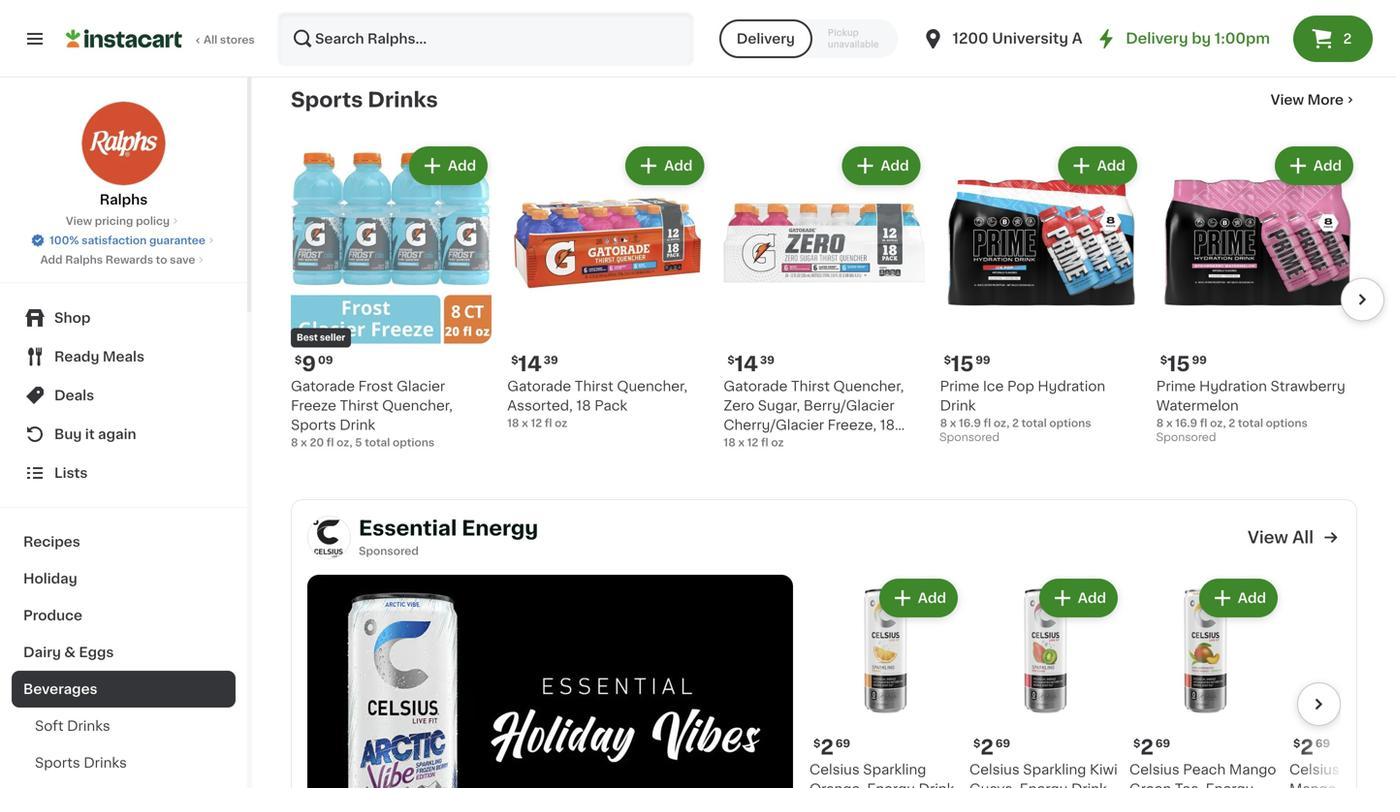 Task type: locate. For each thing, give the bounding box(es) containing it.
energy inside essential energy spo nsored
[[462, 518, 538, 539]]

add
[[448, 159, 476, 173], [665, 159, 693, 173], [881, 159, 909, 173], [1098, 159, 1126, 173], [1314, 159, 1342, 173], [40, 255, 63, 265], [918, 592, 947, 605], [1078, 592, 1107, 605], [1238, 592, 1267, 605]]

8 down 'watermelon'
[[1157, 418, 1164, 429]]

1 horizontal spatial 39
[[760, 355, 775, 366]]

total right 5
[[365, 437, 390, 448]]

0 horizontal spatial hydration
[[1038, 380, 1106, 393]]

1 vertical spatial sports
[[291, 418, 336, 432]]

nsored
[[380, 546, 419, 557]]

more
[[1308, 93, 1344, 107]]

1 vertical spatial pack
[[724, 438, 757, 451]]

stores
[[220, 34, 255, 45]]

0 horizontal spatial energy
[[462, 518, 538, 539]]

1 horizontal spatial pack
[[724, 438, 757, 451]]

14 for gatorade thirst quencher, zero sugar, berry/glacier cherry/glacier freeze, 18 pack
[[735, 354, 758, 374]]

gatorade for 9
[[291, 380, 355, 393]]

1 horizontal spatial sports drinks link
[[291, 88, 438, 112]]

$ 14 39 up zero
[[728, 354, 775, 374]]

0 horizontal spatial $ 15 99
[[944, 354, 991, 374]]

18 x 12 fl oz
[[724, 437, 784, 448]]

fl down ice at top right
[[984, 418, 991, 429]]

1 14 from the left
[[735, 354, 758, 374]]

100% satisfaction guarantee
[[50, 235, 206, 246]]

1 horizontal spatial oz
[[771, 437, 784, 448]]

$ inside the $ 9 09
[[295, 355, 302, 366]]

1 16.9 from the left
[[959, 418, 981, 429]]

2 celsius from the left
[[970, 764, 1020, 777]]

product group
[[291, 143, 492, 450], [507, 143, 708, 431], [724, 143, 925, 451], [940, 143, 1141, 448], [1157, 143, 1358, 448], [810, 575, 962, 789], [970, 575, 1122, 789], [1130, 575, 1282, 789]]

fl inside gatorade thirst quencher, assorted, 18 pack 18 x 12 fl oz
[[545, 418, 552, 429]]

4 $ 2 69 from the left
[[1294, 738, 1331, 758]]

2 gatorade from the left
[[724, 380, 788, 393]]

energy right guava,
[[1020, 783, 1068, 789]]

0 horizontal spatial many in stock
[[527, 9, 603, 20]]

$ 2 69 up guava,
[[974, 738, 1011, 758]]

ralphs down 100%
[[65, 255, 103, 265]]

celsius for green
[[1130, 764, 1180, 777]]

many for first many in stock button from the right
[[743, 9, 774, 20]]

add inside product group
[[448, 159, 476, 173]]

1 prime from the left
[[940, 380, 980, 393]]

many in stock button
[[507, 0, 708, 26], [724, 0, 925, 26]]

product group containing 9
[[291, 143, 492, 450]]

8 inside gatorade frost glacier freeze thirst quencher, sports drink 8 x 20 fl oz, 5 total options
[[291, 437, 298, 448]]

total down pop
[[1022, 418, 1047, 429]]

99 for hydration
[[1193, 355, 1207, 366]]

fl
[[545, 418, 552, 429], [984, 418, 991, 429], [1201, 418, 1208, 429], [327, 437, 334, 448], [761, 437, 769, 448]]

$ 2 69 up the celsius sparklin
[[1294, 738, 1331, 758]]

add for gatorade frost glacier freeze thirst quencher, sports drink
[[448, 159, 476, 173]]

energy right orange,
[[867, 783, 916, 789]]

0 vertical spatial 12
[[531, 418, 542, 429]]

1 horizontal spatial 12
[[747, 437, 759, 448]]

$ up guava,
[[974, 739, 981, 749]]

add button for celsius sparkling orange, energy drink
[[881, 581, 956, 616]]

$ up orange,
[[814, 739, 821, 749]]

99 for ice
[[976, 355, 991, 366]]

hydration inside prime ice pop hydration drink 8 x 16.9 fl oz, 2 total options
[[1038, 380, 1106, 393]]

sparkling inside celsius sparkling orange, energy drink
[[864, 764, 927, 777]]

gatorade up zero
[[724, 380, 788, 393]]

Search field
[[279, 14, 692, 64]]

15 up prime ice pop hydration drink 8 x 16.9 fl oz, 2 total options
[[951, 354, 974, 374]]

1 sparkling from the left
[[864, 764, 927, 777]]

energy inside the celsius sparkling kiwi guava, energy drink
[[1020, 783, 1068, 789]]

oz, down ice at top right
[[994, 418, 1010, 429]]

$ up zero
[[728, 355, 735, 366]]

2 inside button
[[1344, 32, 1352, 46]]

oz, down 'watermelon'
[[1211, 418, 1227, 429]]

prime hydration strawberry watermelon 8 x 16.9 fl oz, 2 total options
[[1157, 380, 1346, 429]]

in
[[777, 9, 787, 20], [560, 9, 570, 20]]

0 vertical spatial sports
[[291, 90, 363, 110]]

1 $ 2 69 from the left
[[814, 738, 851, 758]]

0 horizontal spatial thirst
[[340, 399, 379, 413]]

pop
[[1008, 380, 1035, 393]]

3 celsius from the left
[[1130, 764, 1180, 777]]

hydration
[[1038, 380, 1106, 393], [1200, 380, 1268, 393]]

sponsored badge image
[[940, 432, 999, 444], [1157, 432, 1216, 444]]

2 horizontal spatial 8
[[1157, 418, 1164, 429]]

soft
[[35, 720, 64, 733]]

drink inside celsius sparkling orange, energy drink
[[919, 783, 955, 789]]

hydration right pop
[[1038, 380, 1106, 393]]

0 horizontal spatial delivery
[[737, 32, 795, 46]]

$ up prime ice pop hydration drink 8 x 16.9 fl oz, 2 total options
[[944, 355, 951, 366]]

add button inside product group
[[411, 149, 486, 184]]

$ for celsius sparklin
[[1294, 739, 1301, 749]]

pack inside gatorade thirst quencher, assorted, 18 pack 18 x 12 fl oz
[[595, 399, 628, 413]]

prime inside prime ice pop hydration drink 8 x 16.9 fl oz, 2 total options
[[940, 380, 980, 393]]

1 horizontal spatial hydration
[[1200, 380, 1268, 393]]

$ 2 69 for celsius sparkling kiwi guava, energy drink
[[974, 738, 1011, 758]]

1 sponsored badge image from the left
[[940, 432, 999, 444]]

total down 'watermelon'
[[1238, 418, 1264, 429]]

hydration inside prime hydration strawberry watermelon 8 x 16.9 fl oz, 2 total options
[[1200, 380, 1268, 393]]

1 15 from the left
[[951, 354, 974, 374]]

celsius peach mango green tea, energ
[[1130, 764, 1277, 789]]

quencher, inside gatorade thirst quencher, zero sugar, berry/glacier cherry/glacier freeze, 18 pack
[[834, 380, 904, 393]]

hydration up 'watermelon'
[[1200, 380, 1268, 393]]

2 horizontal spatial options
[[1266, 418, 1308, 429]]

1 vertical spatial all
[[1293, 530, 1314, 546]]

thirst inside gatorade thirst quencher, assorted, 18 pack 18 x 12 fl oz
[[575, 380, 614, 393]]

0 vertical spatial item carousel region
[[264, 135, 1385, 484]]

12 down assorted,
[[531, 418, 542, 429]]

pack right assorted,
[[595, 399, 628, 413]]

fl down assorted,
[[545, 418, 552, 429]]

18 right "freeze,"
[[880, 418, 895, 432]]

instacart logo image
[[66, 27, 182, 50]]

total inside prime ice pop hydration drink 8 x 16.9 fl oz, 2 total options
[[1022, 418, 1047, 429]]

1 horizontal spatial total
[[1022, 418, 1047, 429]]

2 sparkling from the left
[[1024, 764, 1087, 777]]

69 for guava,
[[996, 739, 1011, 749]]

satisfaction
[[82, 235, 147, 246]]

all stores link
[[66, 12, 256, 66]]

2 16.9 from the left
[[1176, 418, 1198, 429]]

0 horizontal spatial sponsored badge image
[[940, 432, 999, 444]]

1 celsius from the left
[[810, 764, 860, 777]]

8
[[940, 418, 948, 429], [1157, 418, 1164, 429], [291, 437, 298, 448]]

3 69 from the left
[[1156, 739, 1171, 749]]

99 up 'watermelon'
[[1193, 355, 1207, 366]]

0 horizontal spatial prime
[[940, 380, 980, 393]]

18 down assorted,
[[507, 418, 519, 429]]

all inside all stores link
[[204, 34, 218, 45]]

1 horizontal spatial delivery
[[1126, 32, 1189, 46]]

shop
[[54, 311, 91, 325]]

delivery by 1:00pm link
[[1095, 27, 1271, 50]]

$ 14 39 up assorted,
[[511, 354, 558, 374]]

$ 2 69 for celsius sparkling orange, energy drink
[[814, 738, 851, 758]]

2 horizontal spatial oz,
[[1211, 418, 1227, 429]]

0 horizontal spatial pack
[[595, 399, 628, 413]]

2 prime from the left
[[1157, 380, 1196, 393]]

1 horizontal spatial stock
[[789, 9, 820, 20]]

$ for gatorade frost glacier freeze thirst quencher, sports drink
[[295, 355, 302, 366]]

thirst for pack
[[575, 380, 614, 393]]

celsius inside the celsius sparkling kiwi guava, energy drink
[[970, 764, 1020, 777]]

39 up sugar,
[[760, 355, 775, 366]]

celsius sparkling orange, energy drink
[[810, 764, 955, 789]]

0 vertical spatial ralphs
[[100, 193, 148, 207]]

None search field
[[277, 12, 694, 66]]

12
[[531, 418, 542, 429], [747, 437, 759, 448]]

celsius left the sparklin
[[1290, 764, 1340, 777]]

oz, inside gatorade frost glacier freeze thirst quencher, sports drink 8 x 20 fl oz, 5 total options
[[337, 437, 353, 448]]

2 sponsored badge image from the left
[[1157, 432, 1216, 444]]

oz, left 5
[[337, 437, 353, 448]]

2 $ 2 69 from the left
[[974, 738, 1011, 758]]

delivery for delivery by 1:00pm
[[1126, 32, 1189, 46]]

soft drinks link
[[12, 708, 236, 745]]

1 in from the left
[[777, 9, 787, 20]]

1 horizontal spatial 15
[[1168, 354, 1191, 374]]

many in stock
[[743, 9, 820, 20], [527, 9, 603, 20]]

sparkling
[[864, 764, 927, 777], [1024, 764, 1087, 777]]

sponsored badge image down ice at top right
[[940, 432, 999, 444]]

it
[[85, 428, 95, 441]]

2 horizontal spatial total
[[1238, 418, 1264, 429]]

1 many in stock from the left
[[743, 9, 820, 20]]

energy right essential
[[462, 518, 538, 539]]

2 vertical spatial view
[[1248, 530, 1289, 546]]

cherry/glacier
[[724, 418, 824, 432]]

$
[[295, 355, 302, 366], [728, 355, 735, 366], [511, 355, 518, 366], [944, 355, 951, 366], [1161, 355, 1168, 366], [814, 739, 821, 749], [974, 739, 981, 749], [1134, 739, 1141, 749], [1294, 739, 1301, 749]]

0 horizontal spatial options
[[393, 437, 435, 448]]

oz, inside prime ice pop hydration drink 8 x 16.9 fl oz, 2 total options
[[994, 418, 1010, 429]]

0 horizontal spatial many
[[527, 9, 558, 20]]

beverages link
[[12, 671, 236, 708]]

0 horizontal spatial 99
[[976, 355, 991, 366]]

0 horizontal spatial 15
[[951, 354, 974, 374]]

ralphs logo image
[[81, 101, 166, 186]]

2 vertical spatial sports
[[35, 757, 80, 770]]

fl inside gatorade frost glacier freeze thirst quencher, sports drink 8 x 20 fl oz, 5 total options
[[327, 437, 334, 448]]

0 horizontal spatial many in stock button
[[507, 0, 708, 26]]

$ 2 69 up orange,
[[814, 738, 851, 758]]

0 horizontal spatial oz
[[555, 418, 568, 429]]

add button
[[411, 149, 486, 184], [628, 149, 703, 184], [844, 149, 919, 184], [1061, 149, 1136, 184], [1277, 149, 1352, 184], [881, 581, 956, 616], [1041, 581, 1116, 616], [1202, 581, 1276, 616]]

prime inside prime hydration strawberry watermelon 8 x 16.9 fl oz, 2 total options
[[1157, 380, 1196, 393]]

1 horizontal spatial sponsored badge image
[[1157, 432, 1216, 444]]

3 $ 2 69 from the left
[[1134, 738, 1171, 758]]

drinks for sports drinks link to the left
[[84, 757, 127, 770]]

39 for gatorade thirst quencher, zero sugar, berry/glacier cherry/glacier freeze, 18 pack
[[760, 355, 775, 366]]

view
[[1271, 93, 1305, 107], [66, 216, 92, 226], [1248, 530, 1289, 546]]

$ up assorted,
[[511, 355, 518, 366]]

2 horizontal spatial thirst
[[791, 380, 830, 393]]

delivery button
[[719, 19, 813, 58]]

fl right the '20'
[[327, 437, 334, 448]]

sparkling up orange,
[[864, 764, 927, 777]]

guava,
[[970, 783, 1017, 789]]

1 horizontal spatial $ 14 39
[[728, 354, 775, 374]]

09
[[318, 355, 333, 366]]

2 down pop
[[1013, 418, 1019, 429]]

2 $ 14 39 from the left
[[511, 354, 558, 374]]

many
[[743, 9, 774, 20], [527, 9, 558, 20]]

sports
[[291, 90, 363, 110], [291, 418, 336, 432], [35, 757, 80, 770]]

2 horizontal spatial gatorade
[[724, 380, 788, 393]]

0 horizontal spatial 16.9
[[959, 418, 981, 429]]

1 vertical spatial item carousel region
[[793, 575, 1397, 789]]

pack
[[595, 399, 628, 413], [724, 438, 757, 451]]

1200
[[953, 32, 989, 46]]

1 horizontal spatial $ 15 99
[[1161, 354, 1207, 374]]

1 horizontal spatial 99
[[1193, 355, 1207, 366]]

1 vertical spatial sports drinks link
[[12, 745, 236, 782]]

add button for gatorade thirst quencher, zero sugar, berry/glacier cherry/glacier freeze, 18 pack
[[844, 149, 919, 184]]

1 99 from the left
[[976, 355, 991, 366]]

16.9 inside prime ice pop hydration drink 8 x 16.9 fl oz, 2 total options
[[959, 418, 981, 429]]

1 horizontal spatial energy
[[867, 783, 916, 789]]

ralphs up the view pricing policy link
[[100, 193, 148, 207]]

0 horizontal spatial stock
[[573, 9, 603, 20]]

0 vertical spatial view
[[1271, 93, 1305, 107]]

0 horizontal spatial sports drinks
[[35, 757, 127, 770]]

$ 2 69 up green
[[1134, 738, 1171, 758]]

1 horizontal spatial in
[[777, 9, 787, 20]]

2 14 from the left
[[518, 354, 542, 374]]

$ 15 99 for ice
[[944, 354, 991, 374]]

2 39 from the left
[[544, 355, 558, 366]]

$ 14 39
[[728, 354, 775, 374], [511, 354, 558, 374]]

1 vertical spatial 12
[[747, 437, 759, 448]]

0 horizontal spatial oz,
[[337, 437, 353, 448]]

1 horizontal spatial 16.9
[[1176, 418, 1198, 429]]

x
[[522, 418, 528, 429], [950, 418, 957, 429], [1167, 418, 1173, 429], [301, 437, 307, 448], [738, 437, 745, 448]]

0 horizontal spatial sparkling
[[864, 764, 927, 777]]

assorted,
[[507, 399, 573, 413]]

0 horizontal spatial 12
[[531, 418, 542, 429]]

fl inside prime ice pop hydration drink 8 x 16.9 fl oz, 2 total options
[[984, 418, 991, 429]]

1 horizontal spatial many
[[743, 9, 774, 20]]

0 vertical spatial drinks
[[368, 90, 438, 110]]

sponsored badge image for 8
[[1157, 432, 1216, 444]]

oz inside gatorade thirst quencher, assorted, 18 pack 18 x 12 fl oz
[[555, 418, 568, 429]]

12 down cherry/glacier
[[747, 437, 759, 448]]

39 up assorted,
[[544, 355, 558, 366]]

celsius up orange,
[[810, 764, 860, 777]]

fl down 'watermelon'
[[1201, 418, 1208, 429]]

2 down 'watermelon'
[[1229, 418, 1236, 429]]

1 horizontal spatial sparkling
[[1024, 764, 1087, 777]]

69
[[836, 739, 851, 749], [996, 739, 1011, 749], [1156, 739, 1171, 749], [1316, 739, 1331, 749]]

$ 14 39 for gatorade thirst quencher, assorted, 18 pack
[[511, 354, 558, 374]]

2 in from the left
[[560, 9, 570, 20]]

1 horizontal spatial 8
[[940, 418, 948, 429]]

add button for celsius sparkling kiwi guava, energy drink
[[1041, 581, 1116, 616]]

1 horizontal spatial many in stock
[[743, 9, 820, 20]]

$ 15 99
[[944, 354, 991, 374], [1161, 354, 1207, 374]]

0 horizontal spatial total
[[365, 437, 390, 448]]

0 horizontal spatial 8
[[291, 437, 298, 448]]

prime left ice at top right
[[940, 380, 980, 393]]

x inside gatorade frost glacier freeze thirst quencher, sports drink 8 x 20 fl oz, 5 total options
[[301, 437, 307, 448]]

1 vertical spatial oz
[[771, 437, 784, 448]]

gatorade inside gatorade frost glacier freeze thirst quencher, sports drink 8 x 20 fl oz, 5 total options
[[291, 380, 355, 393]]

99
[[976, 355, 991, 366], [1193, 355, 1207, 366]]

sponsored badge image down 'watermelon'
[[1157, 432, 1216, 444]]

sparkling inside the celsius sparkling kiwi guava, energy drink
[[1024, 764, 1087, 777]]

celsius up guava,
[[970, 764, 1020, 777]]

thirst inside gatorade thirst quencher, zero sugar, berry/glacier cherry/glacier freeze, 18 pack
[[791, 380, 830, 393]]

options
[[1050, 418, 1092, 429], [1266, 418, 1308, 429], [393, 437, 435, 448]]

1 horizontal spatial sports drinks
[[291, 90, 438, 110]]

view more link
[[1271, 90, 1358, 110]]

1 horizontal spatial many in stock button
[[724, 0, 925, 26]]

2 $ 15 99 from the left
[[1161, 354, 1207, 374]]

3 gatorade from the left
[[507, 380, 571, 393]]

quencher, inside gatorade thirst quencher, assorted, 18 pack 18 x 12 fl oz
[[617, 380, 688, 393]]

add button for gatorade frost glacier freeze thirst quencher, sports drink
[[411, 149, 486, 184]]

1 horizontal spatial all
[[1293, 530, 1314, 546]]

$ for gatorade thirst quencher, assorted, 18 pack
[[511, 355, 518, 366]]

ready meals
[[54, 350, 145, 364]]

14 up assorted,
[[518, 354, 542, 374]]

0 vertical spatial sports drinks link
[[291, 88, 438, 112]]

69 up guava,
[[996, 739, 1011, 749]]

2 many in stock button from the left
[[724, 0, 925, 26]]

1 horizontal spatial quencher,
[[617, 380, 688, 393]]

2 vertical spatial drinks
[[84, 757, 127, 770]]

pack down zero
[[724, 438, 757, 451]]

prime ice pop hydration drink 8 x 16.9 fl oz, 2 total options
[[940, 380, 1106, 429]]

1 stock from the left
[[789, 9, 820, 20]]

1 hydration from the left
[[1038, 380, 1106, 393]]

item carousel region containing 9
[[264, 135, 1385, 484]]

quencher, for berry/glacier
[[834, 380, 904, 393]]

gatorade inside gatorade thirst quencher, assorted, 18 pack 18 x 12 fl oz
[[507, 380, 571, 393]]

8 left the '20'
[[291, 437, 298, 448]]

1 vertical spatial ralphs
[[65, 255, 103, 265]]

celsius sparkling kiwi guava, energy drink
[[970, 764, 1118, 789]]

celsius
[[810, 764, 860, 777], [970, 764, 1020, 777], [1130, 764, 1180, 777], [1290, 764, 1340, 777]]

celsius inside celsius peach mango green tea, energ
[[1130, 764, 1180, 777]]

14
[[735, 354, 758, 374], [518, 354, 542, 374]]

0 horizontal spatial $ 14 39
[[511, 354, 558, 374]]

$ up 'watermelon'
[[1161, 355, 1168, 366]]

14 up zero
[[735, 354, 758, 374]]

69 up orange,
[[836, 739, 851, 749]]

69 up green
[[1156, 739, 1171, 749]]

$ down the best
[[295, 355, 302, 366]]

prime up 'watermelon'
[[1157, 380, 1196, 393]]

oz, inside prime hydration strawberry watermelon 8 x 16.9 fl oz, 2 total options
[[1211, 418, 1227, 429]]

1 many in stock button from the left
[[507, 0, 708, 26]]

stock
[[789, 9, 820, 20], [573, 9, 603, 20]]

2 many from the left
[[527, 9, 558, 20]]

4 celsius from the left
[[1290, 764, 1340, 777]]

$ 15 99 up 'watermelon'
[[1161, 354, 1207, 374]]

shop link
[[12, 299, 236, 338]]

69 up the celsius sparklin
[[1316, 739, 1331, 749]]

1 vertical spatial view
[[66, 216, 92, 226]]

drinks for soft drinks link
[[67, 720, 110, 733]]

oz down cherry/glacier
[[771, 437, 784, 448]]

sparkling left "kiwi"
[[1024, 764, 1087, 777]]

0 horizontal spatial 14
[[518, 354, 542, 374]]

$ 15 99 up ice at top right
[[944, 354, 991, 374]]

100%
[[50, 235, 79, 246]]

0 horizontal spatial quencher,
[[382, 399, 453, 413]]

1 horizontal spatial 14
[[735, 354, 758, 374]]

0 horizontal spatial sports drinks link
[[12, 745, 236, 782]]

1 69 from the left
[[836, 739, 851, 749]]

4 69 from the left
[[1316, 739, 1331, 749]]

16.9
[[959, 418, 981, 429], [1176, 418, 1198, 429]]

1 horizontal spatial gatorade
[[507, 380, 571, 393]]

2 horizontal spatial quencher,
[[834, 380, 904, 393]]

1 $ 15 99 from the left
[[944, 354, 991, 374]]

0 horizontal spatial in
[[560, 9, 570, 20]]

1 $ 14 39 from the left
[[728, 354, 775, 374]]

1200 university ave button
[[922, 12, 1100, 66]]

$ up green
[[1134, 739, 1141, 749]]

celsius for guava,
[[970, 764, 1020, 777]]

thirst
[[791, 380, 830, 393], [575, 380, 614, 393], [340, 399, 379, 413]]

1 horizontal spatial oz,
[[994, 418, 1010, 429]]

0 horizontal spatial all
[[204, 34, 218, 45]]

1 39 from the left
[[760, 355, 775, 366]]

delivery
[[1126, 32, 1189, 46], [737, 32, 795, 46]]

2 15 from the left
[[1168, 354, 1191, 374]]

mango
[[1230, 764, 1277, 777]]

oz,
[[994, 418, 1010, 429], [1211, 418, 1227, 429], [337, 437, 353, 448]]

8 right "freeze,"
[[940, 418, 948, 429]]

oz down assorted,
[[555, 418, 568, 429]]

1 horizontal spatial thirst
[[575, 380, 614, 393]]

zero
[[724, 399, 755, 413]]

celsius up green
[[1130, 764, 1180, 777]]

sports drinks link
[[291, 88, 438, 112], [12, 745, 236, 782]]

99 up ice at top right
[[976, 355, 991, 366]]

0 vertical spatial all
[[204, 34, 218, 45]]

2 inside prime hydration strawberry watermelon 8 x 16.9 fl oz, 2 total options
[[1229, 418, 1236, 429]]

15 up 'watermelon'
[[1168, 354, 1191, 374]]

many for second many in stock button from right
[[527, 9, 558, 20]]

$ up the celsius sparklin
[[1294, 739, 1301, 749]]

celsius inside celsius sparkling orange, energy drink
[[810, 764, 860, 777]]

0 vertical spatial oz
[[555, 418, 568, 429]]

1 horizontal spatial prime
[[1157, 380, 1196, 393]]

15
[[951, 354, 974, 374], [1168, 354, 1191, 374]]

2 horizontal spatial energy
[[1020, 783, 1068, 789]]

1 vertical spatial drinks
[[67, 720, 110, 733]]

gatorade up assorted,
[[507, 380, 571, 393]]

1 horizontal spatial options
[[1050, 418, 1092, 429]]

18
[[576, 399, 591, 413], [507, 418, 519, 429], [880, 418, 895, 432], [724, 437, 736, 448]]

0 vertical spatial pack
[[595, 399, 628, 413]]

1 gatorade from the left
[[291, 380, 355, 393]]

gatorade up the freeze
[[291, 380, 355, 393]]

item carousel region containing 2
[[793, 575, 1397, 789]]

2 up the celsius sparklin
[[1301, 738, 1314, 758]]

2 button
[[1294, 16, 1373, 62]]

0 horizontal spatial gatorade
[[291, 380, 355, 393]]

1 many from the left
[[743, 9, 774, 20]]

glacier
[[397, 380, 445, 393]]

0 horizontal spatial 39
[[544, 355, 558, 366]]

2 hydration from the left
[[1200, 380, 1268, 393]]

item carousel region
[[264, 135, 1385, 484], [793, 575, 1397, 789]]

2 99 from the left
[[1193, 355, 1207, 366]]

39
[[760, 355, 775, 366], [544, 355, 558, 366]]

2 69 from the left
[[996, 739, 1011, 749]]

dairy & eggs
[[23, 646, 114, 660]]

oz
[[555, 418, 568, 429], [771, 437, 784, 448]]

recipes
[[23, 535, 80, 549]]

delivery inside button
[[737, 32, 795, 46]]

2 up more
[[1344, 32, 1352, 46]]



Task type: describe. For each thing, give the bounding box(es) containing it.
$ 2 69 for celsius sparklin
[[1294, 738, 1331, 758]]

again
[[98, 428, 136, 441]]

0 vertical spatial sports drinks
[[291, 90, 438, 110]]

produce link
[[12, 597, 236, 634]]

delivery for delivery
[[737, 32, 795, 46]]

lists
[[54, 467, 88, 480]]

gatorade thirst quencher, zero sugar, berry/glacier cherry/glacier freeze, 18 pack
[[724, 380, 904, 451]]

lists link
[[12, 454, 236, 493]]

gatorade for 14
[[507, 380, 571, 393]]

add for gatorade thirst quencher, assorted, 18 pack
[[665, 159, 693, 173]]

thirst inside gatorade frost glacier freeze thirst quencher, sports drink 8 x 20 fl oz, 5 total options
[[340, 399, 379, 413]]

options inside prime hydration strawberry watermelon 8 x 16.9 fl oz, 2 total options
[[1266, 418, 1308, 429]]

ice
[[983, 380, 1004, 393]]

add for celsius sparkling kiwi guava, energy drink
[[1078, 592, 1107, 605]]

best
[[297, 334, 318, 342]]

sparklin
[[1344, 764, 1397, 777]]

18 down zero
[[724, 437, 736, 448]]

rewards
[[106, 255, 153, 265]]

options inside prime ice pop hydration drink 8 x 16.9 fl oz, 2 total options
[[1050, 418, 1092, 429]]

drink inside the celsius sparkling kiwi guava, energy drink
[[1072, 783, 1107, 789]]

14 for gatorade thirst quencher, assorted, 18 pack
[[518, 354, 542, 374]]

view for view more
[[1271, 93, 1305, 107]]

recipes link
[[12, 524, 236, 561]]

deals
[[54, 389, 94, 403]]

buy it again
[[54, 428, 136, 441]]

16.9 inside prime hydration strawberry watermelon 8 x 16.9 fl oz, 2 total options
[[1176, 418, 1198, 429]]

energy inside celsius sparkling orange, energy drink
[[867, 783, 916, 789]]

20
[[310, 437, 324, 448]]

ready meals link
[[12, 338, 236, 376]]

9
[[302, 354, 316, 374]]

18 inside gatorade thirst quencher, zero sugar, berry/glacier cherry/glacier freeze, 18 pack
[[880, 418, 895, 432]]

$ for prime hydration strawberry watermelon
[[1161, 355, 1168, 366]]

&
[[64, 646, 76, 660]]

$ 15 99 for hydration
[[1161, 354, 1207, 374]]

5
[[355, 437, 362, 448]]

15 for hydration
[[1168, 354, 1191, 374]]

delivery by 1:00pm
[[1126, 32, 1271, 46]]

view more
[[1271, 93, 1344, 107]]

celsius inside the celsius sparklin
[[1290, 764, 1340, 777]]

best seller
[[297, 334, 345, 342]]

8 inside prime hydration strawberry watermelon 8 x 16.9 fl oz, 2 total options
[[1157, 418, 1164, 429]]

$ for prime ice pop hydration drink
[[944, 355, 951, 366]]

produce
[[23, 609, 82, 623]]

69 for energy
[[836, 739, 851, 749]]

freeze
[[291, 399, 337, 413]]

sugar,
[[758, 399, 800, 413]]

sparkling for energy
[[1024, 764, 1087, 777]]

add ralphs rewards to save
[[40, 255, 195, 265]]

buy
[[54, 428, 82, 441]]

frost
[[358, 380, 393, 393]]

add ralphs rewards to save link
[[40, 252, 207, 268]]

prime for prime hydration strawberry watermelon
[[1157, 380, 1196, 393]]

soft drinks
[[35, 720, 110, 733]]

ralphs link
[[81, 101, 166, 210]]

2 stock from the left
[[573, 9, 603, 20]]

eggs
[[79, 646, 114, 660]]

total inside prime hydration strawberry watermelon 8 x 16.9 fl oz, 2 total options
[[1238, 418, 1264, 429]]

essential energy spo nsored
[[359, 518, 538, 557]]

peach
[[1184, 764, 1226, 777]]

watermelon
[[1157, 399, 1239, 413]]

view for view pricing policy
[[66, 216, 92, 226]]

by
[[1192, 32, 1212, 46]]

add button for gatorade thirst quencher, assorted, 18 pack
[[628, 149, 703, 184]]

essential
[[359, 518, 457, 539]]

$ 2 69 for celsius peach mango green tea, energ
[[1134, 738, 1171, 758]]

ave
[[1072, 32, 1100, 46]]

options inside gatorade frost glacier freeze thirst quencher, sports drink 8 x 20 fl oz, 5 total options
[[393, 437, 435, 448]]

holiday link
[[12, 561, 236, 597]]

$ for celsius peach mango green tea, energ
[[1134, 739, 1141, 749]]

x inside prime hydration strawberry watermelon 8 x 16.9 fl oz, 2 total options
[[1167, 418, 1173, 429]]

$ for celsius sparkling kiwi guava, energy drink
[[974, 739, 981, 749]]

quencher, inside gatorade frost glacier freeze thirst quencher, sports drink 8 x 20 fl oz, 5 total options
[[382, 399, 453, 413]]

policy
[[136, 216, 170, 226]]

add for celsius sparkling orange, energy drink
[[918, 592, 947, 605]]

x inside gatorade thirst quencher, assorted, 18 pack 18 x 12 fl oz
[[522, 418, 528, 429]]

100% satisfaction guarantee button
[[30, 229, 217, 248]]

celsius instacart image
[[307, 575, 793, 789]]

12 inside gatorade thirst quencher, assorted, 18 pack 18 x 12 fl oz
[[531, 418, 542, 429]]

39 for gatorade thirst quencher, assorted, 18 pack
[[544, 355, 558, 366]]

x inside prime ice pop hydration drink 8 x 16.9 fl oz, 2 total options
[[950, 418, 957, 429]]

ready
[[54, 350, 99, 364]]

add for gatorade thirst quencher, zero sugar, berry/glacier cherry/glacier freeze, 18 pack
[[881, 159, 909, 173]]

university
[[992, 32, 1069, 46]]

2 up guava,
[[981, 738, 994, 758]]

2 many in stock from the left
[[527, 9, 603, 20]]

pricing
[[95, 216, 133, 226]]

save
[[170, 255, 195, 265]]

view for view all
[[1248, 530, 1289, 546]]

15 for ice
[[951, 354, 974, 374]]

2 up green
[[1141, 738, 1154, 758]]

thirst for berry/glacier
[[791, 380, 830, 393]]

meals
[[103, 350, 145, 364]]

sgorby@celsius.com image
[[307, 516, 351, 560]]

freeze,
[[828, 418, 877, 432]]

deals link
[[12, 376, 236, 415]]

1 vertical spatial sports drinks
[[35, 757, 127, 770]]

view pricing policy link
[[66, 213, 181, 229]]

fl inside prime hydration strawberry watermelon 8 x 16.9 fl oz, 2 total options
[[1201, 418, 1208, 429]]

dairy
[[23, 646, 61, 660]]

add button for celsius peach mango green tea, energ
[[1202, 581, 1276, 616]]

$ 14 39 for gatorade thirst quencher, zero sugar, berry/glacier cherry/glacier freeze, 18 pack
[[728, 354, 775, 374]]

1:00pm
[[1215, 32, 1271, 46]]

8 inside prime ice pop hydration drink 8 x 16.9 fl oz, 2 total options
[[940, 418, 948, 429]]

strawberry
[[1271, 380, 1346, 393]]

sponsored badge image for drink
[[940, 432, 999, 444]]

dairy & eggs link
[[12, 634, 236, 671]]

69 for green
[[1156, 739, 1171, 749]]

guarantee
[[149, 235, 206, 246]]

add for celsius peach mango green tea, energ
[[1238, 592, 1267, 605]]

$ 9 09
[[295, 354, 333, 374]]

drink inside gatorade frost glacier freeze thirst quencher, sports drink 8 x 20 fl oz, 5 total options
[[340, 418, 375, 432]]

gatorade thirst quencher, assorted, 18 pack 18 x 12 fl oz
[[507, 380, 688, 429]]

fl down cherry/glacier
[[761, 437, 769, 448]]

quencher, for pack
[[617, 380, 688, 393]]

prime for prime ice pop hydration drink
[[940, 380, 980, 393]]

pack inside gatorade thirst quencher, zero sugar, berry/glacier cherry/glacier freeze, 18 pack
[[724, 438, 757, 451]]

ready meals button
[[12, 338, 236, 376]]

berry/glacier
[[804, 399, 895, 413]]

service type group
[[719, 19, 899, 58]]

spo
[[359, 546, 380, 557]]

2 up orange,
[[821, 738, 834, 758]]

gatorade frost glacier freeze thirst quencher, sports drink 8 x 20 fl oz, 5 total options
[[291, 380, 453, 448]]

view pricing policy
[[66, 216, 170, 226]]

drink inside prime ice pop hydration drink 8 x 16.9 fl oz, 2 total options
[[940, 399, 976, 413]]

all stores
[[204, 34, 255, 45]]

$ for celsius sparkling orange, energy drink
[[814, 739, 821, 749]]

view all
[[1248, 530, 1314, 546]]

sports inside gatorade frost glacier freeze thirst quencher, sports drink 8 x 20 fl oz, 5 total options
[[291, 418, 336, 432]]

18 right assorted,
[[576, 399, 591, 413]]

kiwi
[[1090, 764, 1118, 777]]

gatorade inside gatorade thirst quencher, zero sugar, berry/glacier cherry/glacier freeze, 18 pack
[[724, 380, 788, 393]]

celsius for energy
[[810, 764, 860, 777]]

green
[[1130, 783, 1172, 789]]

holiday
[[23, 572, 77, 586]]

sparkling for drink
[[864, 764, 927, 777]]

beverages
[[23, 683, 98, 696]]

$ for gatorade thirst quencher, zero sugar, berry/glacier cherry/glacier freeze, 18 pack
[[728, 355, 735, 366]]

2 inside prime ice pop hydration drink 8 x 16.9 fl oz, 2 total options
[[1013, 418, 1019, 429]]

total inside gatorade frost glacier freeze thirst quencher, sports drink 8 x 20 fl oz, 5 total options
[[365, 437, 390, 448]]

orange,
[[810, 783, 864, 789]]

seller
[[320, 334, 345, 342]]



Task type: vqa. For each thing, say whether or not it's contained in the screenshot.
topmost EBT
no



